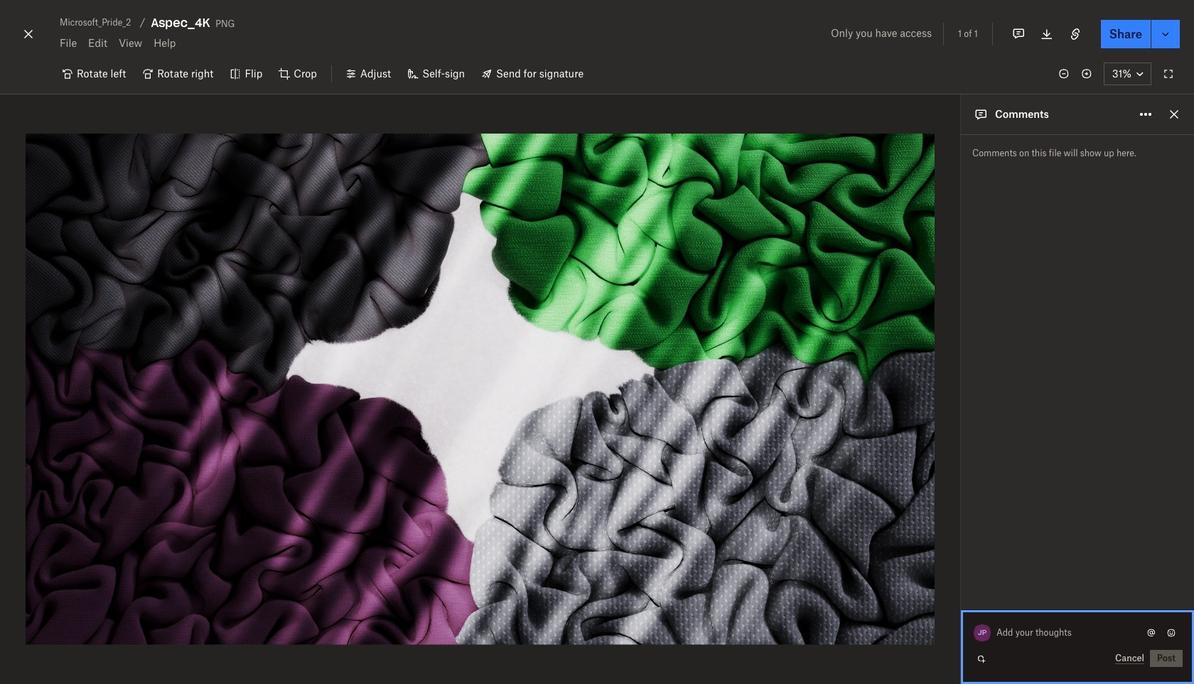Task type: locate. For each thing, give the bounding box(es) containing it.
aspec_4k.png image
[[26, 134, 935, 646], [26, 134, 935, 646]]

add your thoughts image
[[998, 626, 1132, 642]]



Task type: vqa. For each thing, say whether or not it's contained in the screenshot.
the top for
no



Task type: describe. For each thing, give the bounding box(es) containing it.
close right sidebar image
[[1166, 106, 1183, 123]]

close image
[[20, 23, 37, 46]]

Add your thoughts text field
[[998, 622, 1144, 645]]



